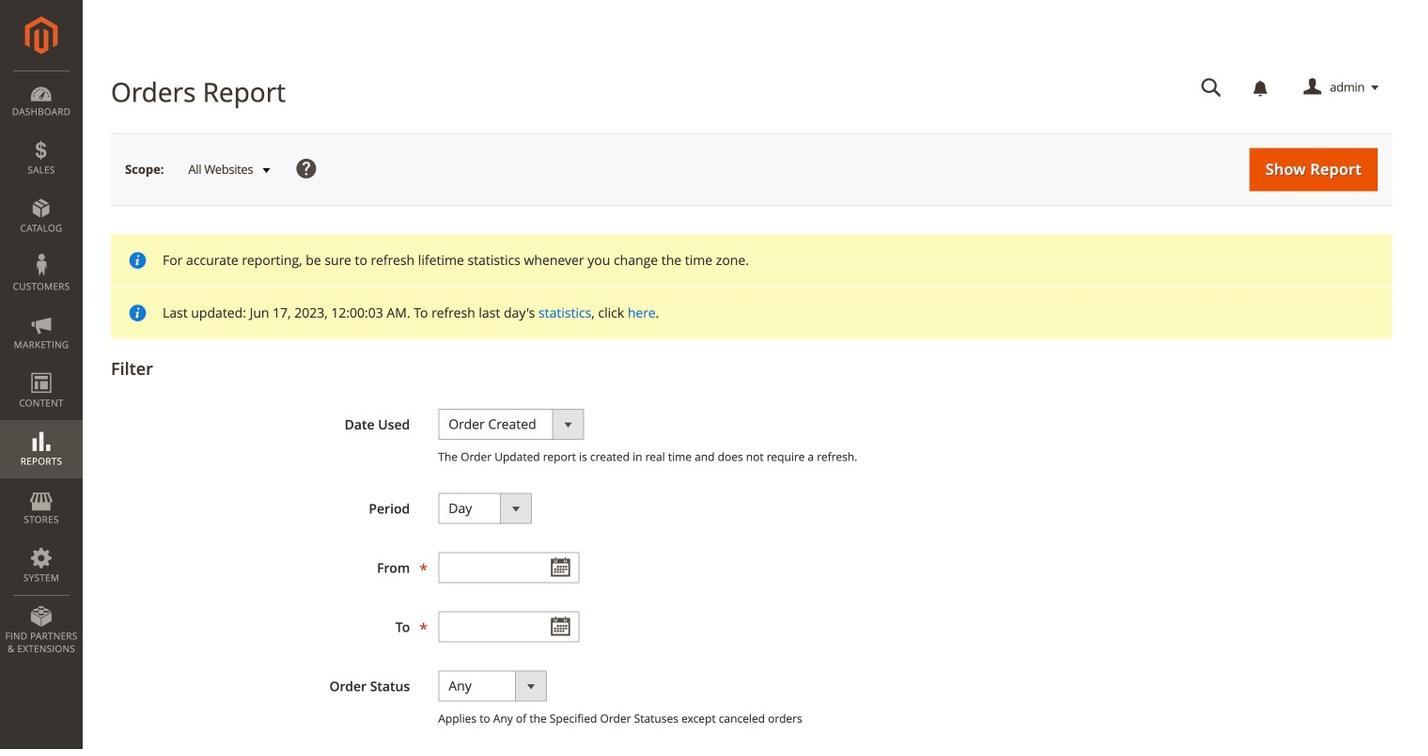 Task type: vqa. For each thing, say whether or not it's contained in the screenshot.
tab list
no



Task type: locate. For each thing, give the bounding box(es) containing it.
magento admin panel image
[[25, 16, 58, 55]]

None text field
[[1188, 71, 1235, 104], [438, 552, 579, 583], [438, 611, 579, 642], [1188, 71, 1235, 104], [438, 552, 579, 583], [438, 611, 579, 642]]

menu bar
[[0, 70, 83, 665]]



